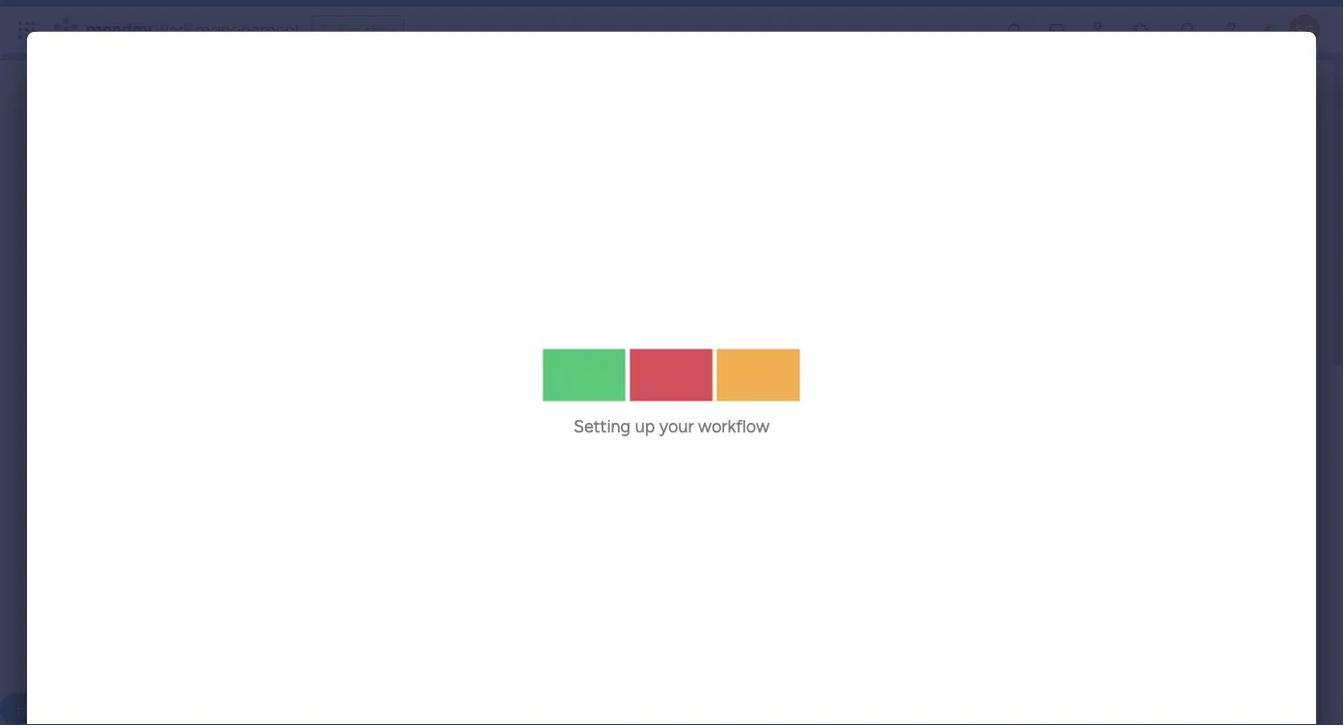 Task type: describe. For each thing, give the bounding box(es) containing it.
monday work management
[[86, 19, 300, 41]]

your
[[659, 416, 694, 437]]

help
[[16, 699, 51, 719]]

up
[[635, 416, 655, 437]]

select product image
[[17, 20, 37, 40]]

monday
[[86, 19, 152, 41]]

workflow
[[698, 416, 770, 437]]

management
[[195, 19, 300, 41]]

see
[[338, 22, 361, 38]]

notifications image
[[1005, 20, 1024, 40]]

see plans
[[338, 22, 396, 38]]

apps image
[[1132, 20, 1151, 40]]

help button
[[0, 694, 67, 725]]

see plans button
[[312, 15, 405, 44]]



Task type: locate. For each thing, give the bounding box(es) containing it.
invite members image
[[1090, 20, 1109, 40]]

plans
[[364, 22, 396, 38]]

inbox image
[[1047, 20, 1066, 40]]

setting
[[574, 416, 631, 437]]

search everything image
[[1179, 20, 1199, 40]]

sam green image
[[1289, 14, 1320, 45]]

help image
[[1222, 20, 1241, 40]]

setting up your workflow
[[574, 416, 770, 437]]

work
[[156, 19, 191, 41]]



Task type: vqa. For each thing, say whether or not it's contained in the screenshot.
the topmost options image
no



